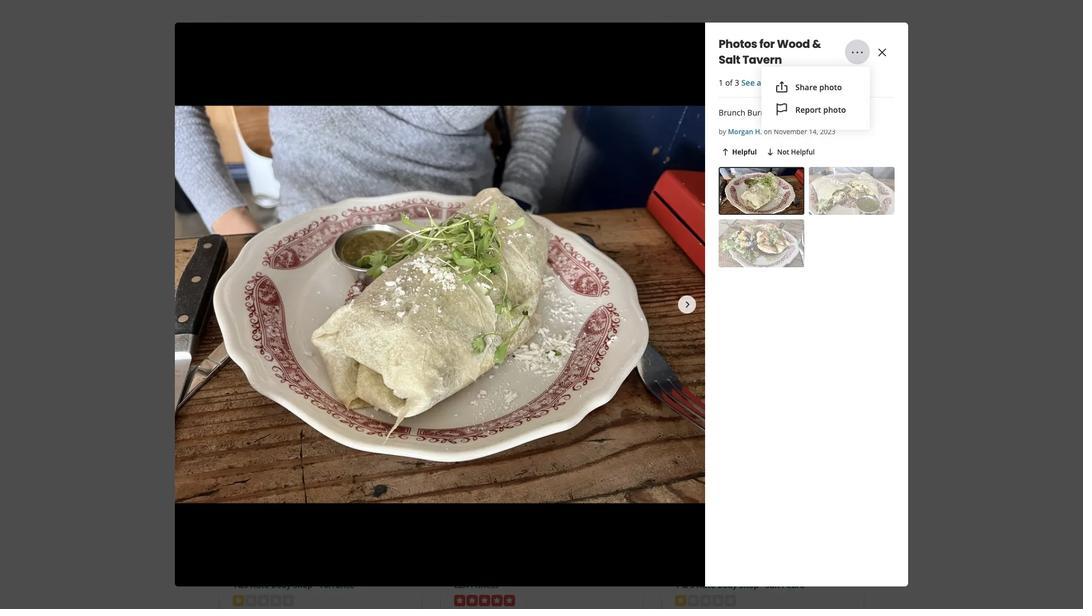 Task type: vqa. For each thing, say whether or not it's contained in the screenshot.
Photo of Marigo K. associated with &
yes



Task type: describe. For each thing, give the bounding box(es) containing it.
24 useful v2 image for 24 funny v2 icon for kyna
[[460, 431, 473, 444]]

5 star rating image for kyna l.
[[454, 365, 515, 376]]

1 vertical spatial 3
[[735, 77, 739, 88]]

1 star rating image for s
[[675, 595, 736, 607]]

0 horizontal spatial body
[[271, 580, 291, 591]]

2 - from the left
[[761, 580, 764, 591]]

24 cool v2 image for angelina 24 funny v2 icon
[[315, 431, 329, 444]]

on
[[764, 127, 772, 136]]

3 inside morgan h. added 3 photos
[[729, 40, 733, 51]]

the
[[362, 381, 374, 392]]

16 nothelpful v2 image
[[766, 148, 775, 157]]

wood & salt tavern link
[[675, 60, 850, 71]]

marigo k. wrote a review for shop
[[260, 487, 315, 511]]

see all photos link
[[742, 77, 795, 88]]

restaurant
[[313, 350, 357, 360]]

2 reading from the top
[[491, 404, 520, 415]]

repair
[[498, 350, 524, 360]]

marigo for shop
[[260, 487, 292, 499]]

14,
[[809, 127, 819, 136]]

marigo k. wrote a review for auto
[[703, 487, 758, 511]]

photo of marigo k. image for &
[[675, 488, 698, 510]]

y&s
[[233, 580, 248, 591]]

wrote for eza
[[481, 500, 504, 511]]

kyna
[[481, 257, 504, 269]]

photo for share photo
[[820, 82, 842, 92]]

1 vertical spatial photos
[[768, 77, 795, 88]]

1
[[719, 77, 723, 88]]

fitness
[[471, 580, 499, 591]]

photos
[[719, 36, 757, 52]]

eza fitness
[[454, 580, 499, 591]]

definitely
[[233, 404, 267, 415]]

see
[[742, 77, 755, 88]]

& right repair
[[526, 350, 532, 360]]

24 useful v2 image
[[239, 431, 252, 444]]

report
[[796, 104, 821, 115]]

by
[[719, 127, 726, 136]]

auto for marigo k.
[[697, 580, 716, 591]]

salsa.
[[233, 393, 253, 403]]

24 funny v2 image
[[498, 200, 512, 214]]

of
[[725, 77, 733, 88]]

review for y & s auto body shop - san pedro
[[734, 500, 758, 511]]

g. for arpi g.
[[502, 487, 512, 499]]

servers.
[[361, 393, 390, 403]]

menu image
[[851, 46, 864, 59]]

nail
[[491, 119, 507, 130]]

kyna l. link
[[481, 257, 514, 269]]

added for morgan h. added 3 photos
[[703, 40, 726, 51]]

photo of arpi g. image
[[454, 488, 477, 510]]

the
[[256, 393, 269, 403]]

pedro
[[782, 580, 805, 591]]

l.
[[506, 257, 514, 269]]

open photo lightbox image for marlena
[[671, 311, 759, 406]]

helpful button
[[719, 145, 759, 159]]

friendly
[[330, 393, 359, 403]]

16 helpful v2 image
[[721, 148, 730, 157]]

wood & salt tavern
[[675, 60, 752, 71]]

share photo
[[796, 82, 842, 92]]

photo of kyna l. image
[[454, 258, 477, 280]]

24 flag v2 image
[[775, 103, 789, 116]]

2 continue reading button from the top
[[454, 404, 520, 415]]

& inside the photos for wood & salt tavern
[[812, 36, 821, 52]]

h. for morgan h. added 3 photos
[[740, 27, 749, 39]]

y&s auto body shop - torrance link
[[233, 580, 408, 591]]

tavern up of
[[725, 60, 752, 71]]

photo of morgan h. image
[[675, 258, 698, 280]]

marlena link
[[675, 290, 850, 302]]

marlena
[[675, 291, 708, 301]]

a for y&s
[[285, 500, 289, 511]]

arpi
[[481, 487, 500, 499]]

morgan h. link for morgan h. added 4 photos
[[703, 257, 749, 269]]

1 horizontal spatial body
[[534, 350, 554, 360]]

24 cool v2 image
[[537, 431, 550, 444]]

y
[[675, 580, 680, 591]]

i'll
[[392, 393, 400, 403]]

burrito
[[748, 107, 774, 118]]

s
[[690, 580, 695, 591]]

wood inside the photos for wood & salt tavern
[[777, 36, 810, 52]]

1 - from the left
[[315, 580, 317, 591]]

shop inside a & g auto repair & body shop link
[[556, 350, 575, 360]]

for
[[760, 36, 775, 52]]

salt up the 1
[[708, 60, 723, 71]]

wrote for y
[[703, 500, 725, 511]]

1 vertical spatial h.
[[755, 127, 762, 136]]

& for y & s auto body shop - san pedro
[[682, 580, 688, 591]]

h. for morgan h. added 4 photos
[[740, 257, 749, 269]]

great chorizo and egg burrito with the green salsa. the service is great. friendly servers. i'll definitely return.
[[233, 381, 400, 415]]

review for eza fitness
[[512, 500, 537, 511]]

not helpful
[[777, 147, 815, 156]]

auto for kyna l.
[[477, 350, 496, 360]]

helpful inside helpful button
[[732, 147, 757, 156]]

one plus nail link
[[454, 119, 629, 130]]

mexican
[[278, 350, 311, 360]]

don
[[233, 350, 249, 360]]

report photo
[[796, 104, 846, 115]]

burrito
[[316, 381, 342, 392]]

a for don
[[285, 270, 289, 281]]

great
[[233, 381, 254, 392]]

morgan for morgan h. added 3 photos
[[703, 27, 737, 39]]

egg
[[301, 381, 314, 392]]

morgan h. link for morgan h. added 3 photos
[[703, 27, 749, 39]]

menu containing share photo
[[762, 67, 870, 130]]

salt inside the photos for wood & salt tavern
[[719, 52, 740, 68]]

shop inside y&s auto body shop - torrance link
[[293, 580, 312, 591]]

marigo k. link for shop
[[260, 487, 303, 499]]

1 5 star rating image from the top
[[454, 135, 515, 146]]

kyna l. wrote a review
[[481, 257, 537, 281]]

a
[[454, 350, 460, 360]]

k. for body
[[736, 487, 745, 499]]

a for y
[[727, 500, 731, 511]]

like feed item image
[[232, 202, 245, 215]]

morgan for morgan h. added 4 photos
[[703, 257, 737, 269]]

1 vertical spatial morgan h. link
[[728, 127, 762, 136]]

green
[[376, 381, 397, 392]]

service
[[271, 393, 297, 403]]

y & s auto body shop - san pedro
[[675, 580, 805, 591]]

a & g auto repair & body shop link
[[454, 349, 629, 361]]

24 share v2 image
[[775, 80, 789, 94]]

wrote for a
[[481, 270, 504, 281]]

4
[[729, 270, 733, 281]]

november
[[774, 127, 807, 136]]

review for a & g auto repair & body shop
[[512, 270, 537, 281]]

24 funny v2 image for angelina
[[277, 431, 291, 444]]

not helpful button
[[764, 145, 817, 159]]

marigo k. link for auto
[[703, 487, 745, 499]]



Task type: locate. For each thing, give the bounding box(es) containing it.
0 vertical spatial reading
[[491, 174, 520, 184]]

morgan h. added 3 photos
[[703, 27, 761, 51]]

24 cool v2 image for 24 funny v2 image at the top left of page
[[537, 200, 550, 214]]

a inside kyna l. wrote a review
[[506, 270, 510, 281]]

tavern inside the photos for wood & salt tavern
[[743, 52, 782, 68]]

2 continue reading from the top
[[454, 404, 520, 415]]

wrote inside kyna l. wrote a review
[[481, 270, 504, 281]]

great.
[[307, 393, 328, 403]]

1 of 3 see all photos
[[719, 77, 795, 88]]

1 horizontal spatial 3
[[735, 77, 739, 88]]

g. right angelina
[[302, 257, 311, 269]]

2 marigo from the left
[[703, 487, 734, 499]]

2 added from the top
[[703, 270, 726, 281]]

morgan up 4 on the top of the page
[[703, 257, 737, 269]]

body
[[534, 350, 554, 360], [271, 580, 291, 591], [718, 580, 737, 591]]

angelina g. link
[[260, 257, 311, 269]]

g
[[470, 350, 475, 360]]

torrance
[[319, 580, 354, 591]]

one
[[454, 119, 470, 130]]

1 horizontal spatial helpful
[[791, 147, 815, 156]]

helpful right 16 helpful v2 image
[[732, 147, 757, 156]]

review
[[291, 270, 315, 281], [512, 270, 537, 281], [291, 500, 315, 511], [512, 500, 537, 511], [734, 500, 758, 511]]

2 marigo k. link from the left
[[703, 487, 745, 499]]

photos right all
[[768, 77, 795, 88]]

2 continue from the top
[[454, 404, 489, 415]]

1 horizontal spatial shop
[[556, 350, 575, 360]]

morgan h. link
[[703, 27, 749, 39], [728, 127, 762, 136], [703, 257, 749, 269]]

morgan inside morgan h. added 3 photos
[[703, 27, 737, 39]]

morgan h. link down "brunch burrito"
[[728, 127, 762, 136]]

salt down morgan h. added 3 photos
[[719, 52, 740, 68]]

photos for wood & salt tavern
[[719, 36, 821, 68]]

2 vertical spatial h.
[[740, 257, 749, 269]]

shop right repair
[[556, 350, 575, 360]]

by morgan h. on november 14, 2023
[[719, 127, 836, 136]]

2023
[[820, 127, 836, 136]]

photo of angelina g. image
[[233, 258, 256, 280]]

24 useful v2 image for 24 funny v2 image at the top left of page
[[460, 200, 473, 214]]

photo of marigo k. image for auto
[[233, 488, 256, 510]]

continue down the g
[[454, 404, 489, 415]]

- left "san"
[[761, 580, 764, 591]]

shop
[[556, 350, 575, 360], [293, 580, 312, 591], [740, 580, 759, 591]]

0 horizontal spatial auto
[[250, 580, 269, 591]]

carlos
[[251, 350, 276, 360]]

1 horizontal spatial 1 star rating image
[[675, 595, 736, 607]]

y & s auto body shop - san pedro link
[[675, 580, 850, 591]]

24 cool v2 image down the great.
[[315, 431, 329, 444]]

auto right the g
[[477, 350, 496, 360]]

k. for -
[[294, 487, 303, 499]]

1 reading from the top
[[491, 174, 520, 184]]

san
[[766, 580, 780, 591]]

2 1 star rating image from the left
[[675, 595, 736, 607]]

& right a
[[462, 350, 468, 360]]

2 photo of marigo k. image from the left
[[675, 488, 698, 510]]

0 horizontal spatial marigo
[[260, 487, 292, 499]]

shop left "san"
[[740, 580, 759, 591]]

g. for angelina g.
[[302, 257, 311, 269]]

is
[[299, 393, 305, 403]]

photo for report photo
[[824, 104, 846, 115]]

a for eza
[[506, 500, 510, 511]]

1 24 useful v2 image from the top
[[460, 200, 473, 214]]

4 star rating image
[[233, 365, 294, 376]]

2 24 funny v2 image from the left
[[498, 431, 512, 444]]

a inside arpi g. wrote a review
[[506, 500, 510, 511]]

0 horizontal spatial shop
[[293, 580, 312, 591]]

1 vertical spatial 5 star rating image
[[454, 365, 515, 376]]

1 horizontal spatial 24 cool v2 image
[[537, 200, 550, 214]]

1 horizontal spatial 24 funny v2 image
[[498, 431, 512, 444]]

1 vertical spatial 24 cool v2 image
[[315, 431, 329, 444]]

2 24 useful v2 image from the top
[[460, 431, 473, 444]]

1 vertical spatial wood
[[675, 60, 698, 71]]

open photo lightbox image
[[671, 81, 759, 176], [767, 81, 854, 176], [671, 311, 759, 406]]

morgan up wood & salt tavern
[[703, 27, 737, 39]]

& inside 'wood & salt tavern' link
[[700, 60, 706, 71]]

0 horizontal spatial wood
[[675, 60, 698, 71]]

shop inside y & s auto body shop - san pedro link
[[740, 580, 759, 591]]

all
[[757, 77, 766, 88]]

1 continue reading button from the top
[[454, 174, 520, 184]]

photo
[[820, 82, 842, 92], [824, 104, 846, 115]]

& left s at the bottom right of page
[[682, 580, 688, 591]]

1 marigo from the left
[[260, 487, 292, 499]]

& left menu "image" on the top
[[812, 36, 821, 52]]

1 vertical spatial reading
[[491, 404, 520, 415]]

share photo button
[[771, 76, 861, 98]]

2 5 star rating image from the top
[[454, 365, 515, 376]]

review inside arpi g. wrote a review
[[512, 500, 537, 511]]

helpful right not
[[791, 147, 815, 156]]

2 horizontal spatial shop
[[740, 580, 759, 591]]

wrote inside arpi g. wrote a review
[[481, 500, 504, 511]]

g.
[[302, 257, 311, 269], [502, 487, 512, 499]]

continue reading down the g
[[454, 404, 520, 415]]

1 horizontal spatial k.
[[736, 487, 745, 499]]

wrote for don
[[260, 270, 283, 281]]

2 horizontal spatial auto
[[697, 580, 716, 591]]

0 vertical spatial h.
[[740, 27, 749, 39]]

1 continue reading from the top
[[454, 174, 520, 184]]

& down morgan h. added 3 photos
[[700, 60, 706, 71]]

24 chevron right v2 image
[[681, 298, 695, 311]]

a inside angelina g. wrote a review
[[285, 270, 289, 281]]

&
[[812, 36, 821, 52], [700, 60, 706, 71], [462, 350, 468, 360], [526, 350, 532, 360], [682, 580, 688, 591]]

plus
[[472, 119, 489, 130]]

1 star rating image down s at the bottom right of page
[[675, 595, 736, 607]]

return.
[[269, 404, 295, 415]]

24 funny v2 image for kyna
[[498, 431, 512, 444]]

like feed item image
[[677, 182, 691, 196], [772, 182, 786, 196], [677, 412, 691, 426]]

morgan right the by on the top right of the page
[[728, 127, 753, 136]]

0 horizontal spatial marigo k. wrote a review
[[260, 487, 315, 511]]

h. inside morgan h. added 3 photos
[[740, 27, 749, 39]]

24 funny v2 image left 24 cool v2 icon on the bottom of page
[[498, 431, 512, 444]]

marigo
[[260, 487, 292, 499], [703, 487, 734, 499]]

1 vertical spatial photo
[[824, 104, 846, 115]]

added left 4 on the top of the page
[[703, 270, 726, 281]]

5 star rating image down the g
[[454, 365, 515, 376]]

photos right 4 on the top of the page
[[735, 270, 761, 281]]

continue reading button down the g
[[454, 404, 520, 415]]

g. inside arpi g. wrote a review
[[502, 487, 512, 499]]

added inside morgan h. added 4 photos
[[703, 270, 726, 281]]

0 horizontal spatial helpful
[[732, 147, 757, 156]]

share
[[796, 82, 818, 92]]

angelina
[[260, 257, 300, 269]]

photos for morgan h. added 4 photos
[[735, 270, 761, 281]]

shop left the "torrance"
[[293, 580, 312, 591]]

h.
[[740, 27, 749, 39], [755, 127, 762, 136], [740, 257, 749, 269]]

morgan inside morgan h. added 4 photos
[[703, 257, 737, 269]]

0 horizontal spatial 1 star rating image
[[233, 595, 294, 607]]

morgan h. link up wood & salt tavern
[[703, 27, 749, 39]]

0 horizontal spatial marigo k. link
[[260, 487, 303, 499]]

review inside angelina g. wrote a review
[[291, 270, 315, 281]]

eza fitness link
[[454, 580, 629, 591]]

a & g auto repair & body shop
[[454, 350, 575, 360]]

1 horizontal spatial auto
[[477, 350, 496, 360]]

1 star rating image for body
[[233, 595, 294, 607]]

0 vertical spatial 24 cool v2 image
[[537, 200, 550, 214]]

chorizo
[[256, 381, 283, 392]]

1 marigo k. link from the left
[[260, 487, 303, 499]]

menu
[[762, 67, 870, 130]]

added for morgan h. added 4 photos
[[703, 270, 726, 281]]

morgan h. added 4 photos
[[703, 257, 761, 281]]

g. right "arpi"
[[502, 487, 512, 499]]

brunch
[[719, 107, 746, 118]]

1 horizontal spatial marigo
[[703, 487, 734, 499]]

k.
[[294, 487, 303, 499], [736, 487, 745, 499]]

2 vertical spatial morgan
[[703, 257, 737, 269]]

photo right share
[[820, 82, 842, 92]]

continue reading button up 24 funny v2 image at the top left of page
[[454, 174, 520, 184]]

photos inside morgan h. added 4 photos
[[735, 270, 761, 281]]

24 close v2 image
[[876, 46, 889, 59]]

0 vertical spatial g.
[[302, 257, 311, 269]]

1 vertical spatial continue
[[454, 404, 489, 415]]

morgan
[[703, 27, 737, 39], [728, 127, 753, 136], [703, 257, 737, 269]]

2 vertical spatial 5 star rating image
[[454, 595, 515, 607]]

added
[[703, 40, 726, 51], [703, 270, 726, 281]]

don carlos mexican restaurant link
[[233, 349, 408, 361]]

wrote inside angelina g. wrote a review
[[260, 270, 283, 281]]

brunch burrito
[[719, 107, 774, 118]]

- left the "torrance"
[[315, 580, 317, 591]]

and
[[285, 381, 299, 392]]

1 vertical spatial continue reading button
[[454, 404, 520, 415]]

0 vertical spatial continue reading button
[[454, 174, 520, 184]]

0 horizontal spatial photo of marigo k. image
[[233, 488, 256, 510]]

5 star rating image down 'plus'
[[454, 135, 515, 146]]

0 horizontal spatial 24 cool v2 image
[[315, 431, 329, 444]]

2 vertical spatial photos
[[735, 270, 761, 281]]

wrote for y&s
[[260, 500, 283, 511]]

h. up marlena link
[[740, 257, 749, 269]]

1 24 funny v2 image from the left
[[277, 431, 291, 444]]

0 vertical spatial 5 star rating image
[[454, 135, 515, 146]]

h. left for
[[740, 27, 749, 39]]

g. inside angelina g. wrote a review
[[302, 257, 311, 269]]

1 added from the top
[[703, 40, 726, 51]]

1 star rating image down y&s
[[233, 595, 294, 607]]

arpi g. wrote a review
[[481, 487, 537, 511]]

0 vertical spatial morgan
[[703, 27, 737, 39]]

1 1 star rating image from the left
[[233, 595, 294, 607]]

reading up 24 funny v2 image at the top left of page
[[491, 174, 520, 184]]

review inside kyna l. wrote a review
[[512, 270, 537, 281]]

24 cool v2 image right 24 funny v2 image at the top left of page
[[537, 200, 550, 214]]

1 continue from the top
[[454, 174, 489, 184]]

0 horizontal spatial 24 funny v2 image
[[277, 431, 291, 444]]

0 horizontal spatial -
[[315, 580, 317, 591]]

one plus nail
[[454, 119, 507, 130]]

1 vertical spatial morgan
[[728, 127, 753, 136]]

0 vertical spatial photo
[[820, 82, 842, 92]]

review for don carlos mexican restaurant
[[291, 270, 315, 281]]

added inside morgan h. added 3 photos
[[703, 40, 726, 51]]

continue down one plus nail
[[454, 174, 489, 184]]

0 horizontal spatial g.
[[302, 257, 311, 269]]

photos inside morgan h. added 3 photos
[[735, 40, 761, 51]]

0 vertical spatial continue reading
[[454, 174, 520, 184]]

1 photo of marigo k. image from the left
[[233, 488, 256, 510]]

0 vertical spatial 3
[[729, 40, 733, 51]]

3 5 star rating image from the top
[[454, 595, 515, 607]]

24 cool v2 image
[[537, 200, 550, 214], [315, 431, 329, 444]]

body right repair
[[534, 350, 554, 360]]

3 right of
[[735, 77, 739, 88]]

24 funny v2 image down return.
[[277, 431, 291, 444]]

1 vertical spatial g.
[[502, 487, 512, 499]]

photo of marigo k. image
[[233, 488, 256, 510], [675, 488, 698, 510]]

0 vertical spatial added
[[703, 40, 726, 51]]

h. inside morgan h. added 4 photos
[[740, 257, 749, 269]]

continue reading up 24 funny v2 image at the top left of page
[[454, 174, 520, 184]]

2 k. from the left
[[736, 487, 745, 499]]

1 vertical spatial added
[[703, 270, 726, 281]]

reading
[[491, 174, 520, 184], [491, 404, 520, 415]]

a for a
[[506, 270, 510, 281]]

24 useful v2 image
[[460, 200, 473, 214], [460, 431, 473, 444]]

eza
[[454, 580, 469, 591]]

not
[[777, 147, 790, 156]]

body right y&s
[[271, 580, 291, 591]]

1 vertical spatial continue reading
[[454, 404, 520, 415]]

0 vertical spatial continue
[[454, 174, 489, 184]]

24 funny v2 image
[[277, 431, 291, 444], [498, 431, 512, 444]]

body right s at the bottom right of page
[[718, 580, 737, 591]]

with
[[344, 381, 360, 392]]

morgan h. link up 4 on the top of the page
[[703, 257, 749, 269]]

0 horizontal spatial k.
[[294, 487, 303, 499]]

added up wood & salt tavern
[[703, 40, 726, 51]]

1 horizontal spatial wood
[[777, 36, 810, 52]]

2 vertical spatial morgan h. link
[[703, 257, 749, 269]]

h. left on
[[755, 127, 762, 136]]

a
[[285, 270, 289, 281], [506, 270, 510, 281], [285, 500, 289, 511], [506, 500, 510, 511], [727, 500, 731, 511]]

photo up 2023
[[824, 104, 846, 115]]

like feed item image for marlena
[[677, 412, 691, 426]]

2 helpful from the left
[[791, 147, 815, 156]]

1 horizontal spatial -
[[761, 580, 764, 591]]

& inside y & s auto body shop - san pedro link
[[682, 580, 688, 591]]

angelina g. wrote a review
[[260, 257, 315, 281]]

salt
[[719, 52, 740, 68], [708, 60, 723, 71]]

don carlos mexican restaurant
[[233, 350, 357, 360]]

3 up wood & salt tavern
[[729, 40, 733, 51]]

1 horizontal spatial marigo k. link
[[703, 487, 745, 499]]

2 marigo k. wrote a review from the left
[[703, 487, 758, 511]]

1 horizontal spatial photo of marigo k. image
[[675, 488, 698, 510]]

1 horizontal spatial g.
[[502, 487, 512, 499]]

photos
[[735, 40, 761, 51], [768, 77, 795, 88], [735, 270, 761, 281]]

y&s auto body shop - torrance
[[233, 580, 354, 591]]

1 marigo k. wrote a review from the left
[[260, 487, 315, 511]]

like feed item image for wood & salt tavern
[[677, 182, 691, 196]]

1 k. from the left
[[294, 487, 303, 499]]

0 vertical spatial 24 useful v2 image
[[460, 200, 473, 214]]

reading down repair
[[491, 404, 520, 415]]

review for y&s auto body shop - torrance
[[291, 500, 315, 511]]

5 star rating image down fitness
[[454, 595, 515, 607]]

continue
[[454, 174, 489, 184], [454, 404, 489, 415]]

photos up 'wood & salt tavern' link
[[735, 40, 761, 51]]

auto right s at the bottom right of page
[[697, 580, 716, 591]]

1 horizontal spatial marigo k. wrote a review
[[703, 487, 758, 511]]

1 vertical spatial 24 useful v2 image
[[460, 431, 473, 444]]

& for a & g auto repair & body shop
[[462, 350, 468, 360]]

continue reading
[[454, 174, 520, 184], [454, 404, 520, 415]]

arpi g. link
[[481, 487, 512, 499]]

photos for morgan h. added 3 photos
[[735, 40, 761, 51]]

auto right y&s
[[250, 580, 269, 591]]

helpful inside not helpful "button"
[[791, 147, 815, 156]]

5 star rating image for arpi g.
[[454, 595, 515, 607]]

report photo button
[[771, 98, 861, 121]]

0 vertical spatial wood
[[777, 36, 810, 52]]

5 star rating image
[[454, 135, 515, 146], [454, 365, 515, 376], [454, 595, 515, 607]]

2 horizontal spatial body
[[718, 580, 737, 591]]

-
[[315, 580, 317, 591], [761, 580, 764, 591]]

tavern up all
[[743, 52, 782, 68]]

0 horizontal spatial 3
[[729, 40, 733, 51]]

open photo lightbox image for wood & salt tavern
[[671, 81, 759, 176]]

1 star rating image
[[233, 595, 294, 607], [675, 595, 736, 607]]

marigo for auto
[[703, 487, 734, 499]]

& for wood & salt tavern
[[700, 60, 706, 71]]

0 vertical spatial morgan h. link
[[703, 27, 749, 39]]

1 helpful from the left
[[732, 147, 757, 156]]

0 vertical spatial photos
[[735, 40, 761, 51]]

wood
[[777, 36, 810, 52], [675, 60, 698, 71]]



